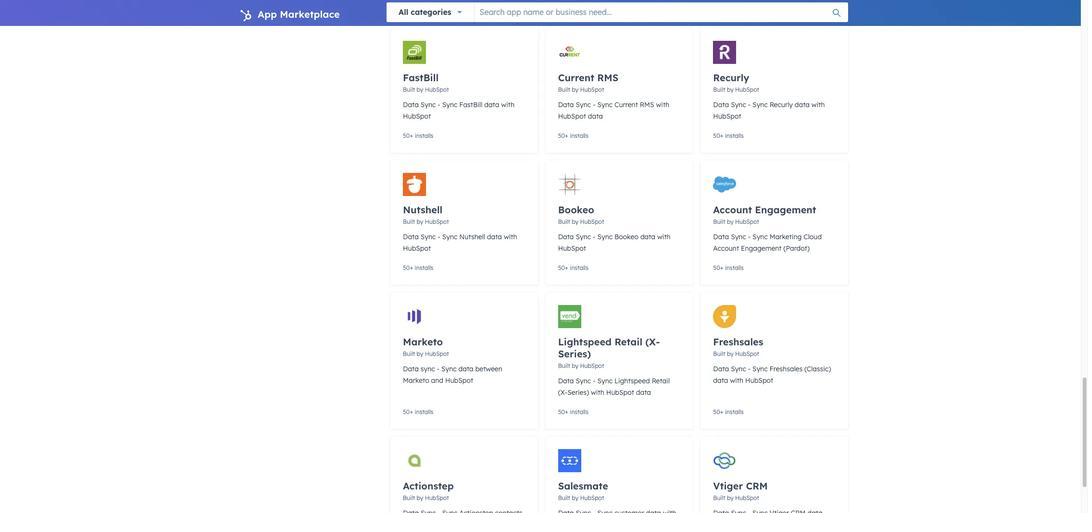 Task type: locate. For each thing, give the bounding box(es) containing it.
by inside freshsales built by hubspot
[[728, 351, 734, 358]]

- down bookeo built by hubspot
[[593, 233, 596, 242]]

by up the data sync - sync recurly data with hubspot
[[728, 86, 734, 93]]

hubspot up data sync - sync current rms with hubspot data
[[581, 86, 605, 93]]

with inside data sync - sync lightspeed retail (x-series) with hubspot data
[[591, 389, 605, 397]]

fastbill
[[403, 72, 439, 84], [460, 101, 483, 109]]

installs for marketo
[[415, 409, 434, 416]]

bookeo
[[559, 204, 595, 216], [615, 233, 639, 242]]

- down nutshell built by hubspot
[[438, 233, 441, 242]]

0 vertical spatial nutshell
[[403, 204, 443, 216]]

1 horizontal spatial bookeo
[[615, 233, 639, 242]]

hubspot right the and
[[446, 377, 474, 385]]

hubspot up data sync - sync lightspeed retail (x-series) with hubspot data
[[581, 363, 605, 370]]

1 horizontal spatial freshsales
[[770, 365, 803, 374]]

1 vertical spatial account
[[714, 244, 740, 253]]

- inside the data sync - sync recurly data with hubspot
[[749, 101, 751, 109]]

50 + installs for nutshell
[[403, 265, 434, 272]]

sync
[[421, 101, 436, 109], [443, 101, 458, 109], [576, 101, 591, 109], [598, 101, 613, 109], [731, 101, 747, 109], [753, 101, 768, 109], [421, 233, 436, 242], [443, 233, 458, 242], [576, 233, 591, 242], [598, 233, 613, 242], [731, 233, 747, 242], [753, 233, 768, 242], [442, 365, 457, 374], [731, 365, 747, 374], [753, 365, 768, 374], [576, 377, 591, 386], [598, 377, 613, 386]]

0 horizontal spatial retail
[[615, 336, 643, 348]]

by inside actionstep built by hubspot
[[417, 495, 424, 502]]

(x-
[[646, 336, 660, 348], [559, 389, 568, 397]]

installs
[[415, 0, 434, 7], [570, 0, 589, 7], [726, 0, 744, 7], [415, 132, 434, 140], [570, 132, 589, 140], [726, 132, 744, 140], [415, 265, 434, 272], [570, 265, 589, 272], [726, 265, 744, 272], [415, 409, 434, 416], [570, 409, 589, 416], [726, 409, 744, 416]]

hubspot inside account engagement built by hubspot
[[736, 218, 760, 226]]

1 horizontal spatial nutshell
[[460, 233, 485, 242]]

- inside data sync - sync marketing cloud account engagement (pardot)
[[749, 233, 751, 242]]

lightspeed retail (x- series) built by hubspot
[[559, 336, 660, 370]]

1 vertical spatial fastbill
[[460, 101, 483, 109]]

with for nutshell
[[504, 233, 518, 242]]

1 horizontal spatial (x-
[[646, 336, 660, 348]]

- inside data sync - sync freshsales (classic) data with hubspot
[[749, 365, 751, 374]]

series)
[[559, 348, 591, 360], [568, 389, 590, 397]]

by up data sync - sync fastbill data with hubspot
[[417, 86, 424, 93]]

0 horizontal spatial fastbill
[[403, 72, 439, 84]]

data sync - sync recurly data with hubspot
[[714, 101, 826, 121]]

data for lightspeed retail (x- series)
[[559, 377, 574, 386]]

by up sync
[[417, 351, 424, 358]]

categories
[[411, 7, 452, 17]]

app marketplace
[[258, 8, 340, 20]]

data inside data sync - sync bookeo data with hubspot
[[559, 233, 574, 242]]

1 horizontal spatial lightspeed
[[615, 377, 650, 386]]

built inside the salesmate built by hubspot
[[559, 495, 571, 502]]

lightspeed
[[559, 336, 612, 348], [615, 377, 650, 386]]

recurly inside the data sync - sync recurly data with hubspot
[[770, 101, 793, 109]]

50 + installs for recurly
[[714, 132, 744, 140]]

hubspot inside freshsales built by hubspot
[[736, 351, 760, 358]]

1 horizontal spatial current
[[615, 101, 639, 109]]

- for recurly
[[749, 101, 751, 109]]

freshsales up data sync - sync freshsales (classic) data with hubspot
[[714, 336, 764, 348]]

1 vertical spatial freshsales
[[770, 365, 803, 374]]

- for marketo
[[437, 365, 440, 374]]

recurly
[[714, 72, 750, 84], [770, 101, 793, 109]]

with inside data sync - sync bookeo data with hubspot
[[658, 233, 671, 242]]

1 account from the top
[[714, 204, 753, 216]]

engagement down marketing
[[742, 244, 782, 253]]

by inside current rms built by hubspot
[[572, 86, 579, 93]]

by inside nutshell built by hubspot
[[417, 218, 424, 226]]

current rms built by hubspot
[[559, 72, 619, 93]]

+ for freshsales
[[721, 409, 724, 416]]

data for recurly
[[714, 101, 730, 109]]

built inside actionstep built by hubspot
[[403, 495, 415, 502]]

with
[[502, 101, 515, 109], [657, 101, 670, 109], [812, 101, 826, 109], [504, 233, 518, 242], [658, 233, 671, 242], [731, 377, 744, 385], [591, 389, 605, 397]]

hubspot down fastbill built by hubspot
[[403, 112, 431, 121]]

data inside data sync - sync lightspeed retail (x-series) with hubspot data
[[559, 377, 574, 386]]

account inside data sync - sync marketing cloud account engagement (pardot)
[[714, 244, 740, 253]]

marketo inside marketo built by hubspot
[[403, 336, 443, 348]]

by up data sync - sync nutshell data with hubspot
[[417, 218, 424, 226]]

0 horizontal spatial recurly
[[714, 72, 750, 84]]

+ for fastbill
[[410, 132, 413, 140]]

0 horizontal spatial nutshell
[[403, 204, 443, 216]]

engagement
[[756, 204, 817, 216], [742, 244, 782, 253]]

1 vertical spatial series)
[[568, 389, 590, 397]]

with inside data sync - sync current rms with hubspot data
[[657, 101, 670, 109]]

hubspot inside actionstep built by hubspot
[[425, 495, 449, 502]]

50 + installs for lightspeed retail (x- series)
[[559, 409, 589, 416]]

hubspot down salesmate
[[581, 495, 605, 502]]

data for freshsales
[[714, 365, 730, 374]]

freshsales inside data sync - sync freshsales (classic) data with hubspot
[[770, 365, 803, 374]]

0 vertical spatial fastbill
[[403, 72, 439, 84]]

50 + installs for bookeo
[[559, 265, 589, 272]]

built inside vtiger crm built by hubspot
[[714, 495, 726, 502]]

data
[[485, 101, 500, 109], [795, 101, 810, 109], [588, 112, 603, 121], [487, 233, 502, 242], [641, 233, 656, 242], [459, 365, 474, 374], [714, 377, 729, 385], [637, 389, 652, 397]]

rms inside data sync - sync current rms with hubspot data
[[640, 101, 655, 109]]

0 horizontal spatial current
[[559, 72, 595, 84]]

hubspot down recurly built by hubspot
[[714, 112, 742, 121]]

- inside 'data sync - sync data between marketo and hubspot'
[[437, 365, 440, 374]]

hubspot up sync
[[425, 351, 449, 358]]

- for freshsales
[[749, 365, 751, 374]]

installs for account
[[726, 265, 744, 272]]

-
[[438, 101, 441, 109], [593, 101, 596, 109], [749, 101, 751, 109], [438, 233, 441, 242], [593, 233, 596, 242], [749, 233, 751, 242], [437, 365, 440, 374], [749, 365, 751, 374], [593, 377, 596, 386]]

hubspot up the data sync - sync recurly data with hubspot
[[736, 86, 760, 93]]

data sync - sync current rms with hubspot data
[[559, 101, 670, 121]]

- for account
[[749, 233, 751, 242]]

2 account from the top
[[714, 244, 740, 253]]

data inside data sync - sync freshsales (classic) data with hubspot
[[714, 365, 730, 374]]

0 horizontal spatial bookeo
[[559, 204, 595, 216]]

- down recurly built by hubspot
[[749, 101, 751, 109]]

installs for bookeo
[[570, 265, 589, 272]]

50 for fastbill
[[403, 132, 410, 140]]

lightspeed inside lightspeed retail (x- series) built by hubspot
[[559, 336, 612, 348]]

by inside vtiger crm built by hubspot
[[728, 495, 734, 502]]

- inside data sync - sync fastbill data with hubspot
[[438, 101, 441, 109]]

marketing
[[770, 233, 802, 242]]

hubspot down lightspeed retail (x- series) built by hubspot
[[607, 389, 635, 397]]

+ for recurly
[[721, 132, 724, 140]]

1 vertical spatial bookeo
[[615, 233, 639, 242]]

all
[[399, 7, 409, 17]]

hubspot
[[425, 86, 449, 93], [581, 86, 605, 93], [736, 86, 760, 93], [403, 112, 431, 121], [559, 112, 587, 121], [714, 112, 742, 121], [425, 218, 449, 226], [581, 218, 605, 226], [736, 218, 760, 226], [403, 244, 431, 253], [559, 244, 587, 253], [425, 351, 449, 358], [736, 351, 760, 358], [581, 363, 605, 370], [446, 377, 474, 385], [746, 377, 774, 385], [607, 389, 635, 397], [425, 495, 449, 502], [581, 495, 605, 502], [736, 495, 760, 502]]

data sync - sync bookeo data with hubspot
[[559, 233, 671, 253]]

0 horizontal spatial (x-
[[559, 389, 568, 397]]

built inside fastbill built by hubspot
[[403, 86, 415, 93]]

1 vertical spatial nutshell
[[460, 233, 485, 242]]

data for current rms
[[559, 101, 574, 109]]

data inside data sync - sync current rms with hubspot data
[[559, 101, 574, 109]]

nutshell
[[403, 204, 443, 216], [460, 233, 485, 242]]

engagement up marketing
[[756, 204, 817, 216]]

50 for bookeo
[[559, 265, 565, 272]]

+
[[410, 0, 413, 7], [565, 0, 569, 7], [721, 0, 724, 7], [410, 132, 413, 140], [565, 132, 569, 140], [721, 132, 724, 140], [410, 265, 413, 272], [565, 265, 569, 272], [721, 265, 724, 272], [410, 409, 413, 416], [565, 409, 569, 416], [721, 409, 724, 416]]

by inside recurly built by hubspot
[[728, 86, 734, 93]]

- inside data sync - sync bookeo data with hubspot
[[593, 233, 596, 242]]

by inside bookeo built by hubspot
[[572, 218, 579, 226]]

0 vertical spatial recurly
[[714, 72, 750, 84]]

0 horizontal spatial lightspeed
[[559, 336, 612, 348]]

1 vertical spatial marketo
[[403, 377, 430, 385]]

nutshell inside nutshell built by hubspot
[[403, 204, 443, 216]]

1 vertical spatial retail
[[652, 377, 670, 386]]

data inside data sync - sync marketing cloud account engagement (pardot)
[[714, 233, 730, 242]]

data sync - sync nutshell data with hubspot
[[403, 233, 518, 253]]

2 marketo from the top
[[403, 377, 430, 385]]

data inside data sync - sync nutshell data with hubspot
[[403, 233, 419, 242]]

data inside data sync - sync lightspeed retail (x-series) with hubspot data
[[637, 389, 652, 397]]

50 + installs for current rms
[[559, 132, 589, 140]]

1 vertical spatial (x-
[[559, 389, 568, 397]]

bookeo inside data sync - sync bookeo data with hubspot
[[615, 233, 639, 242]]

hubspot down actionstep
[[425, 495, 449, 502]]

data for bookeo
[[559, 233, 574, 242]]

hubspot inside data sync - sync fastbill data with hubspot
[[403, 112, 431, 121]]

hubspot inside bookeo built by hubspot
[[581, 218, 605, 226]]

hubspot down crm
[[736, 495, 760, 502]]

built inside lightspeed retail (x- series) built by hubspot
[[559, 363, 571, 370]]

by inside the salesmate built by hubspot
[[572, 495, 579, 502]]

built inside marketo built by hubspot
[[403, 351, 415, 358]]

rms inside current rms built by hubspot
[[598, 72, 619, 84]]

data inside the data sync - sync recurly data with hubspot
[[714, 101, 730, 109]]

- down fastbill built by hubspot
[[438, 101, 441, 109]]

by inside account engagement built by hubspot
[[728, 218, 734, 226]]

with inside data sync - sync nutshell data with hubspot
[[504, 233, 518, 242]]

data sync - sync data between marketo and hubspot
[[403, 365, 503, 385]]

0 vertical spatial freshsales
[[714, 336, 764, 348]]

sync
[[421, 365, 435, 374]]

0 horizontal spatial rms
[[598, 72, 619, 84]]

hubspot up data sync - sync marketing cloud account engagement (pardot) at right
[[736, 218, 760, 226]]

data sync - sync fastbill data with hubspot
[[403, 101, 515, 121]]

built
[[403, 86, 415, 93], [559, 86, 571, 93], [714, 86, 726, 93], [403, 218, 415, 226], [559, 218, 571, 226], [714, 218, 726, 226], [403, 351, 415, 358], [714, 351, 726, 358], [559, 363, 571, 370], [403, 495, 415, 502], [559, 495, 571, 502], [714, 495, 726, 502]]

data inside data sync - sync fastbill data with hubspot
[[403, 101, 419, 109]]

data
[[403, 101, 419, 109], [559, 101, 574, 109], [714, 101, 730, 109], [403, 233, 419, 242], [559, 233, 574, 242], [714, 233, 730, 242], [403, 365, 419, 374], [714, 365, 730, 374], [559, 377, 574, 386]]

with inside data sync - sync fastbill data with hubspot
[[502, 101, 515, 109]]

installs for nutshell
[[415, 265, 434, 272]]

1 vertical spatial recurly
[[770, 101, 793, 109]]

current
[[559, 72, 595, 84], [615, 101, 639, 109]]

nutshell built by hubspot
[[403, 204, 449, 226]]

data sync - sync marketing cloud account engagement (pardot)
[[714, 233, 822, 253]]

0 vertical spatial series)
[[559, 348, 591, 360]]

0 vertical spatial bookeo
[[559, 204, 595, 216]]

(x- inside lightspeed retail (x- series) built by hubspot
[[646, 336, 660, 348]]

freshsales
[[714, 336, 764, 348], [770, 365, 803, 374]]

0 vertical spatial marketo
[[403, 336, 443, 348]]

crm
[[747, 481, 768, 493]]

- right sync
[[437, 365, 440, 374]]

50
[[403, 0, 410, 7], [559, 0, 565, 7], [714, 0, 721, 7], [403, 132, 410, 140], [559, 132, 565, 140], [714, 132, 721, 140], [403, 265, 410, 272], [559, 265, 565, 272], [714, 265, 721, 272], [403, 409, 410, 416], [559, 409, 565, 416], [714, 409, 721, 416]]

by down 'vtiger'
[[728, 495, 734, 502]]

hubspot up data sync - sync bookeo data with hubspot
[[581, 218, 605, 226]]

1 horizontal spatial fastbill
[[460, 101, 483, 109]]

by down salesmate
[[572, 495, 579, 502]]

by up data sync - sync bookeo data with hubspot
[[572, 218, 579, 226]]

hubspot inside recurly built by hubspot
[[736, 86, 760, 93]]

0 vertical spatial account
[[714, 204, 753, 216]]

rms
[[598, 72, 619, 84], [640, 101, 655, 109]]

- down lightspeed retail (x- series) built by hubspot
[[593, 377, 596, 386]]

1 horizontal spatial rms
[[640, 101, 655, 109]]

by up data sync - sync current rms with hubspot data
[[572, 86, 579, 93]]

50 for lightspeed
[[559, 409, 565, 416]]

with inside data sync - sync freshsales (classic) data with hubspot
[[731, 377, 744, 385]]

hubspot up data sync - sync freshsales (classic) data with hubspot
[[736, 351, 760, 358]]

marketo down sync
[[403, 377, 430, 385]]

all categories button
[[387, 2, 474, 22]]

- inside data sync - sync current rms with hubspot data
[[593, 101, 596, 109]]

1 vertical spatial lightspeed
[[615, 377, 650, 386]]

0 vertical spatial rms
[[598, 72, 619, 84]]

data inside the data sync - sync recurly data with hubspot
[[795, 101, 810, 109]]

by up data sync - sync marketing cloud account engagement (pardot) at right
[[728, 218, 734, 226]]

1 horizontal spatial recurly
[[770, 101, 793, 109]]

- down current rms built by hubspot
[[593, 101, 596, 109]]

data inside data sync - sync nutshell data with hubspot
[[487, 233, 502, 242]]

1 marketo from the top
[[403, 336, 443, 348]]

with inside the data sync - sync recurly data with hubspot
[[812, 101, 826, 109]]

- inside data sync - sync nutshell data with hubspot
[[438, 233, 441, 242]]

- down account engagement built by hubspot
[[749, 233, 751, 242]]

engagement inside account engagement built by hubspot
[[756, 204, 817, 216]]

1 vertical spatial engagement
[[742, 244, 782, 253]]

1 vertical spatial current
[[615, 101, 639, 109]]

data for account engagement
[[714, 233, 730, 242]]

by
[[417, 86, 424, 93], [572, 86, 579, 93], [728, 86, 734, 93], [417, 218, 424, 226], [572, 218, 579, 226], [728, 218, 734, 226], [417, 351, 424, 358], [728, 351, 734, 358], [572, 363, 579, 370], [417, 495, 424, 502], [572, 495, 579, 502], [728, 495, 734, 502]]

0 vertical spatial retail
[[615, 336, 643, 348]]

current inside data sync - sync current rms with hubspot data
[[615, 101, 639, 109]]

1 vertical spatial rms
[[640, 101, 655, 109]]

marketo up sync
[[403, 336, 443, 348]]

actionstep
[[403, 481, 454, 493]]

1 horizontal spatial retail
[[652, 377, 670, 386]]

retail
[[615, 336, 643, 348], [652, 377, 670, 386]]

with for bookeo
[[658, 233, 671, 242]]

fastbill inside data sync - sync fastbill data with hubspot
[[460, 101, 483, 109]]

data inside 'data sync - sync data between marketo and hubspot'
[[459, 365, 474, 374]]

hubspot up data sync - sync fastbill data with hubspot
[[425, 86, 449, 93]]

by up data sync - sync lightspeed retail (x-series) with hubspot data
[[572, 363, 579, 370]]

vtiger crm built by hubspot
[[714, 481, 768, 502]]

by inside fastbill built by hubspot
[[417, 86, 424, 93]]

hubspot down bookeo built by hubspot
[[559, 244, 587, 253]]

- inside data sync - sync lightspeed retail (x-series) with hubspot data
[[593, 377, 596, 386]]

by down actionstep
[[417, 495, 424, 502]]

0 vertical spatial (x-
[[646, 336, 660, 348]]

account inside account engagement built by hubspot
[[714, 204, 753, 216]]

freshsales left (classic)
[[770, 365, 803, 374]]

by up data sync - sync freshsales (classic) data with hubspot
[[728, 351, 734, 358]]

hubspot down freshsales built by hubspot
[[746, 377, 774, 385]]

salesmate built by hubspot
[[559, 481, 609, 502]]

0 vertical spatial current
[[559, 72, 595, 84]]

hubspot down current rms built by hubspot
[[559, 112, 587, 121]]

fastbill inside fastbill built by hubspot
[[403, 72, 439, 84]]

- down freshsales built by hubspot
[[749, 365, 751, 374]]

hubspot up data sync - sync nutshell data with hubspot
[[425, 218, 449, 226]]

hubspot down nutshell built by hubspot
[[403, 244, 431, 253]]

data inside data sync - sync bookeo data with hubspot
[[641, 233, 656, 242]]

marketo
[[403, 336, 443, 348], [403, 377, 430, 385]]

engagement inside data sync - sync marketing cloud account engagement (pardot)
[[742, 244, 782, 253]]

data inside 'data sync - sync data between marketo and hubspot'
[[403, 365, 419, 374]]

50 for current
[[559, 132, 565, 140]]

(pardot)
[[784, 244, 810, 253]]

50 + installs
[[403, 0, 434, 7], [559, 0, 589, 7], [714, 0, 744, 7], [403, 132, 434, 140], [559, 132, 589, 140], [714, 132, 744, 140], [403, 265, 434, 272], [559, 265, 589, 272], [714, 265, 744, 272], [403, 409, 434, 416], [559, 409, 589, 416], [714, 409, 744, 416]]

0 vertical spatial lightspeed
[[559, 336, 612, 348]]

account
[[714, 204, 753, 216], [714, 244, 740, 253]]

0 vertical spatial engagement
[[756, 204, 817, 216]]



Task type: describe. For each thing, give the bounding box(es) containing it.
- for nutshell
[[438, 233, 441, 242]]

50 + installs for fastbill
[[403, 132, 434, 140]]

fastbill built by hubspot
[[403, 72, 449, 93]]

hubspot inside data sync - sync freshsales (classic) data with hubspot
[[746, 377, 774, 385]]

by inside marketo built by hubspot
[[417, 351, 424, 358]]

salesmate
[[559, 481, 609, 493]]

hubspot inside the data sync - sync recurly data with hubspot
[[714, 112, 742, 121]]

recurly built by hubspot
[[714, 72, 760, 93]]

- for fastbill
[[438, 101, 441, 109]]

(classic)
[[805, 365, 832, 374]]

installs for recurly
[[726, 132, 744, 140]]

recurly inside recurly built by hubspot
[[714, 72, 750, 84]]

data inside data sync - sync freshsales (classic) data with hubspot
[[714, 377, 729, 385]]

and
[[431, 377, 444, 385]]

installs for freshsales
[[726, 409, 744, 416]]

data for nutshell
[[403, 233, 419, 242]]

retail inside data sync - sync lightspeed retail (x-series) with hubspot data
[[652, 377, 670, 386]]

account engagement built by hubspot
[[714, 204, 817, 226]]

+ for nutshell
[[410, 265, 413, 272]]

hubspot inside vtiger crm built by hubspot
[[736, 495, 760, 502]]

by inside lightspeed retail (x- series) built by hubspot
[[572, 363, 579, 370]]

nutshell inside data sync - sync nutshell data with hubspot
[[460, 233, 485, 242]]

installs for fastbill
[[415, 132, 434, 140]]

hubspot inside data sync - sync nutshell data with hubspot
[[403, 244, 431, 253]]

current inside current rms built by hubspot
[[559, 72, 595, 84]]

actionstep built by hubspot
[[403, 481, 454, 502]]

data inside data sync - sync current rms with hubspot data
[[588, 112, 603, 121]]

50 for nutshell
[[403, 265, 410, 272]]

+ for current
[[565, 132, 569, 140]]

with for recurly
[[812, 101, 826, 109]]

lightspeed inside data sync - sync lightspeed retail (x-series) with hubspot data
[[615, 377, 650, 386]]

freshsales built by hubspot
[[714, 336, 764, 358]]

hubspot inside data sync - sync bookeo data with hubspot
[[559, 244, 587, 253]]

series) inside lightspeed retail (x- series) built by hubspot
[[559, 348, 591, 360]]

marketplace
[[280, 8, 340, 20]]

50 + installs for account engagement
[[714, 265, 744, 272]]

hubspot inside current rms built by hubspot
[[581, 86, 605, 93]]

+ for lightspeed
[[565, 409, 569, 416]]

hubspot inside marketo built by hubspot
[[425, 351, 449, 358]]

marketo built by hubspot
[[403, 336, 449, 358]]

hubspot inside lightspeed retail (x- series) built by hubspot
[[581, 363, 605, 370]]

installs for current
[[570, 132, 589, 140]]

hubspot inside data sync - sync lightspeed retail (x-series) with hubspot data
[[607, 389, 635, 397]]

data for fastbill
[[403, 101, 419, 109]]

installs for lightspeed
[[570, 409, 589, 416]]

50 for recurly
[[714, 132, 721, 140]]

vtiger
[[714, 481, 744, 493]]

app
[[258, 8, 277, 20]]

50 + installs for marketo
[[403, 409, 434, 416]]

with for current rms
[[657, 101, 670, 109]]

hubspot inside 'data sync - sync data between marketo and hubspot'
[[446, 377, 474, 385]]

- for lightspeed
[[593, 377, 596, 386]]

data sync - sync lightspeed retail (x-series) with hubspot data
[[559, 377, 670, 397]]

data for marketo
[[403, 365, 419, 374]]

hubspot inside data sync - sync current rms with hubspot data
[[559, 112, 587, 121]]

built inside freshsales built by hubspot
[[714, 351, 726, 358]]

series) inside data sync - sync lightspeed retail (x-series) with hubspot data
[[568, 389, 590, 397]]

built inside bookeo built by hubspot
[[559, 218, 571, 226]]

with for fastbill
[[502, 101, 515, 109]]

- for current
[[593, 101, 596, 109]]

sync inside 'data sync - sync data between marketo and hubspot'
[[442, 365, 457, 374]]

hubspot inside nutshell built by hubspot
[[425, 218, 449, 226]]

built inside nutshell built by hubspot
[[403, 218, 415, 226]]

50 for account
[[714, 265, 721, 272]]

bookeo built by hubspot
[[559, 204, 605, 226]]

hubspot inside fastbill built by hubspot
[[425, 86, 449, 93]]

50 for freshsales
[[714, 409, 721, 416]]

data sync - sync freshsales (classic) data with hubspot
[[714, 365, 832, 385]]

cloud
[[804, 233, 822, 242]]

- for bookeo
[[593, 233, 596, 242]]

built inside account engagement built by hubspot
[[714, 218, 726, 226]]

marketo inside 'data sync - sync data between marketo and hubspot'
[[403, 377, 430, 385]]

retail inside lightspeed retail (x- series) built by hubspot
[[615, 336, 643, 348]]

bookeo inside bookeo built by hubspot
[[559, 204, 595, 216]]

built inside current rms built by hubspot
[[559, 86, 571, 93]]

Search app name or business need... search field
[[475, 2, 849, 22]]

built inside recurly built by hubspot
[[714, 86, 726, 93]]

0 horizontal spatial freshsales
[[714, 336, 764, 348]]

+ for marketo
[[410, 409, 413, 416]]

(x- inside data sync - sync lightspeed retail (x-series) with hubspot data
[[559, 389, 568, 397]]

50 + installs for freshsales
[[714, 409, 744, 416]]

50 for marketo
[[403, 409, 410, 416]]

data inside data sync - sync fastbill data with hubspot
[[485, 101, 500, 109]]

between
[[476, 365, 503, 374]]

+ for account
[[721, 265, 724, 272]]

all categories
[[399, 7, 452, 17]]

+ for bookeo
[[565, 265, 569, 272]]

hubspot inside the salesmate built by hubspot
[[581, 495, 605, 502]]



Task type: vqa. For each thing, say whether or not it's contained in the screenshot.
left THE FRESHSALES
yes



